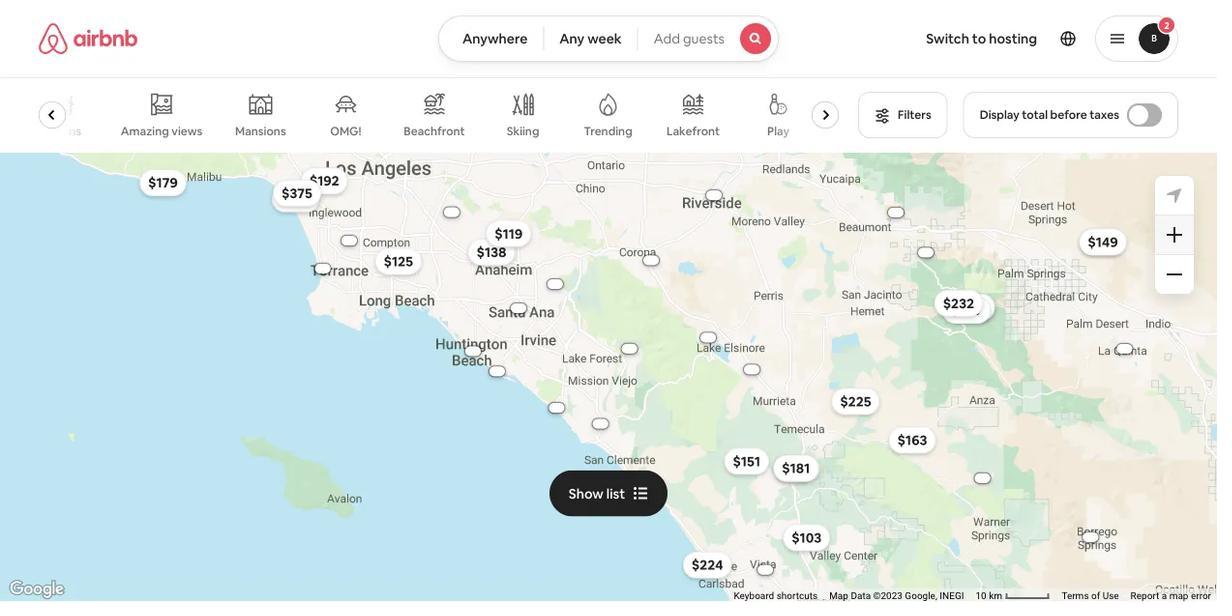 Task type: locate. For each thing, give the bounding box(es) containing it.
google map
showing 72 stays. region
[[0, 153, 1217, 603]]

map data ©2023 google, inegi
[[829, 591, 964, 602]]

$225
[[840, 393, 871, 411]]

$192
[[310, 172, 339, 190]]

anywhere button
[[438, 15, 544, 62]]

add guests button
[[637, 15, 779, 62]]

$138
[[477, 244, 507, 261]]

any
[[560, 30, 585, 47]]

keyboard shortcuts
[[734, 591, 818, 602]]

google image
[[5, 578, 69, 603]]

$119 button
[[486, 220, 532, 248]]

error
[[1191, 591, 1212, 602]]

$181
[[782, 460, 810, 478]]

add guests
[[654, 30, 725, 47]]

keyboard
[[734, 591, 774, 602]]

$255 button
[[272, 186, 320, 213]]

terms of use
[[1062, 591, 1119, 602]]

zoom in image
[[1167, 227, 1183, 243]]

©2023
[[873, 591, 903, 602]]

$225 button
[[832, 388, 880, 416]]

10 km button
[[970, 589, 1056, 603]]

none search field containing anywhere
[[438, 15, 779, 62]]

$203
[[955, 299, 986, 316]]

$181 button
[[773, 455, 819, 483]]

$163 button
[[889, 427, 936, 454]]

any week button
[[543, 15, 638, 62]]

lakefront
[[667, 124, 721, 139]]

switch
[[926, 30, 970, 47]]

$255
[[280, 190, 311, 208]]

None search field
[[438, 15, 779, 62]]

guests
[[683, 30, 725, 47]]

group
[[36, 77, 847, 153]]

views
[[172, 124, 203, 139]]

$151 button
[[724, 448, 769, 475]]

10
[[976, 591, 987, 602]]

taxes
[[1090, 107, 1120, 122]]

switch to hosting link
[[915, 18, 1049, 59]]

$224
[[692, 557, 723, 575]]

mansions
[[236, 124, 287, 139]]

$149
[[1088, 234, 1118, 251]]

$103
[[792, 530, 822, 547]]

$375 button
[[273, 180, 321, 207]]

play
[[768, 124, 790, 139]]

amazing
[[121, 124, 170, 139]]

google,
[[905, 591, 938, 602]]

amazing views
[[121, 124, 203, 139]]

display total before taxes
[[980, 107, 1120, 122]]

$179
[[148, 174, 178, 192]]

zoom out image
[[1167, 267, 1183, 283]]

2
[[1164, 19, 1170, 31]]

shortcuts
[[777, 591, 818, 602]]



Task type: vqa. For each thing, say whether or not it's contained in the screenshot.
Add guests button
yes



Task type: describe. For each thing, give the bounding box(es) containing it.
profile element
[[802, 0, 1179, 77]]

cabins
[[44, 124, 82, 139]]

add
[[654, 30, 680, 47]]

keyboard shortcuts button
[[734, 590, 818, 603]]

hosting
[[989, 30, 1037, 47]]

10 km
[[976, 591, 1005, 602]]

2 button
[[1095, 15, 1179, 62]]

before
[[1051, 107, 1087, 122]]

$232 button
[[935, 290, 983, 317]]

$421
[[956, 299, 986, 316]]

$125 button
[[375, 248, 422, 275]]

terms
[[1062, 591, 1089, 602]]

km
[[989, 591, 1003, 602]]

filters
[[898, 107, 932, 122]]

of
[[1092, 591, 1100, 602]]

$149 button
[[1079, 229, 1127, 256]]

$173
[[782, 461, 811, 478]]

a
[[1162, 591, 1167, 602]]

any week
[[560, 30, 622, 47]]

$307
[[951, 302, 982, 319]]

beachfront
[[404, 124, 466, 139]]

report a map error link
[[1131, 591, 1212, 602]]

list
[[607, 485, 625, 503]]

switch to hosting
[[926, 30, 1037, 47]]

$421 button
[[948, 294, 995, 321]]

map
[[1170, 591, 1189, 602]]

$163
[[898, 432, 927, 449]]

$138 button
[[468, 239, 515, 266]]

anywhere
[[462, 30, 528, 47]]

display
[[980, 107, 1020, 122]]

total
[[1022, 107, 1048, 122]]

map
[[829, 591, 849, 602]]

display total before taxes button
[[964, 92, 1179, 138]]

$232
[[943, 295, 975, 312]]

trending
[[584, 124, 633, 139]]

skiing
[[507, 124, 540, 139]]

show list button
[[550, 471, 668, 517]]

$119
[[495, 225, 523, 243]]

group containing amazing views
[[36, 77, 847, 153]]

$125
[[384, 253, 413, 270]]

omg!
[[331, 124, 362, 139]]

week
[[588, 30, 622, 47]]

data
[[851, 591, 871, 602]]

$179 button
[[140, 170, 187, 197]]

show list
[[569, 485, 625, 503]]

terms of use link
[[1062, 591, 1119, 602]]

inegi
[[940, 591, 964, 602]]

$203 button
[[946, 294, 995, 321]]

$192 button
[[301, 168, 348, 195]]

report a map error
[[1131, 591, 1212, 602]]

$173 button
[[773, 456, 820, 483]]

$307 button
[[942, 297, 991, 324]]

use
[[1103, 591, 1119, 602]]

$113 button
[[1080, 228, 1125, 255]]

$224 button
[[683, 552, 732, 579]]

$113
[[1089, 233, 1116, 250]]

report
[[1131, 591, 1160, 602]]

show
[[569, 485, 604, 503]]

$103 button
[[783, 525, 831, 552]]

$151
[[733, 453, 761, 471]]

filters button
[[858, 92, 948, 138]]

to
[[972, 30, 986, 47]]



